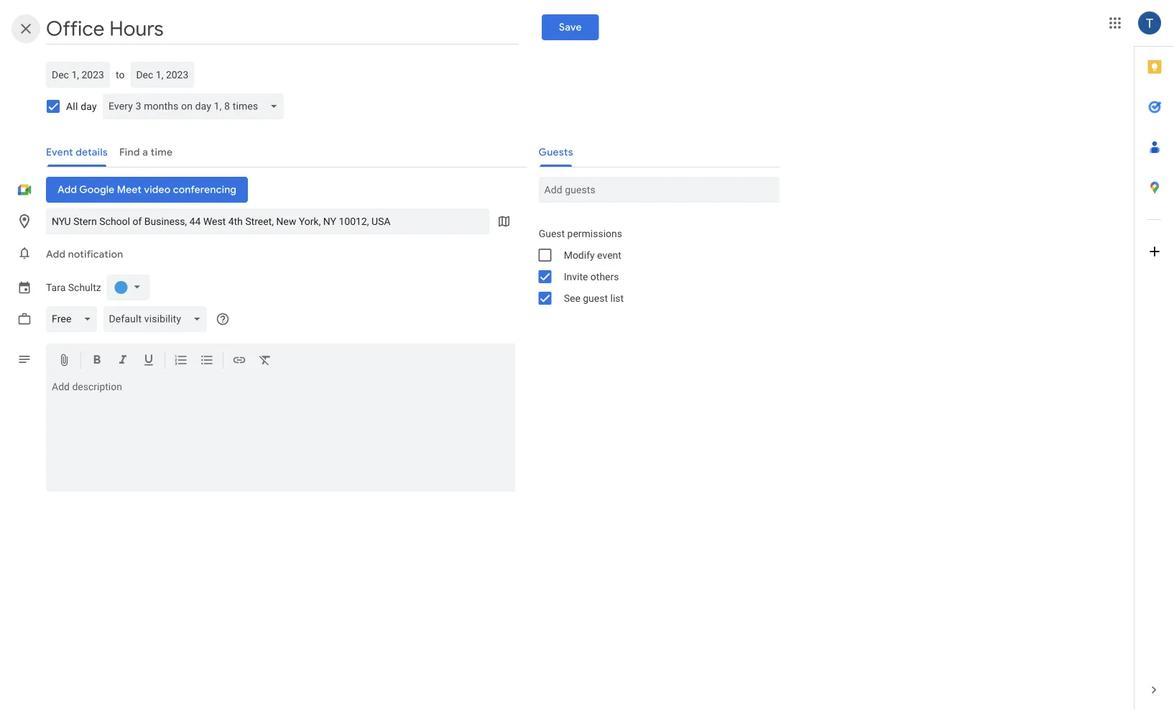 Task type: vqa. For each thing, say whether or not it's contained in the screenshot.
April 5 "element"
no



Task type: describe. For each thing, give the bounding box(es) containing it.
Location text field
[[52, 209, 484, 234]]

see
[[564, 292, 581, 304]]

Start date text field
[[52, 66, 104, 83]]

add notification
[[46, 248, 123, 261]]

numbered list image
[[174, 353, 188, 370]]

remove formatting image
[[258, 353, 273, 370]]

all day
[[66, 100, 97, 112]]

others
[[591, 271, 619, 283]]

invite others
[[564, 271, 619, 283]]

insert link image
[[232, 353, 247, 370]]

bold image
[[90, 353, 104, 370]]

save
[[560, 21, 582, 34]]

all
[[66, 100, 78, 112]]

add
[[46, 248, 66, 261]]

notification
[[68, 248, 123, 261]]

invite
[[564, 271, 588, 283]]

list
[[611, 292, 624, 304]]

Guests text field
[[545, 177, 775, 203]]

formatting options toolbar
[[46, 344, 516, 379]]

guest
[[583, 292, 608, 304]]

event
[[598, 249, 622, 261]]

tara
[[46, 282, 66, 294]]

underline image
[[142, 353, 156, 370]]

guest
[[539, 228, 565, 239]]



Task type: locate. For each thing, give the bounding box(es) containing it.
tara schultz
[[46, 282, 101, 294]]

Title text field
[[46, 13, 519, 45]]

group
[[528, 223, 781, 309]]

to
[[116, 69, 125, 81]]

permissions
[[568, 228, 623, 239]]

schultz
[[68, 282, 101, 294]]

bulleted list image
[[200, 353, 214, 370]]

save button
[[542, 14, 600, 40]]

modify event
[[564, 249, 622, 261]]

modify
[[564, 249, 595, 261]]

Description text field
[[46, 381, 516, 489]]

day
[[81, 100, 97, 112]]

None field
[[103, 93, 290, 119], [46, 306, 103, 332], [103, 306, 213, 332], [103, 93, 290, 119], [46, 306, 103, 332], [103, 306, 213, 332]]

tab list
[[1135, 47, 1175, 670]]

italic image
[[116, 353, 130, 370]]

guest permissions
[[539, 228, 623, 239]]

group containing guest permissions
[[528, 223, 781, 309]]

see guest list
[[564, 292, 624, 304]]

End date text field
[[136, 66, 189, 83]]

add notification button
[[40, 237, 129, 272]]



